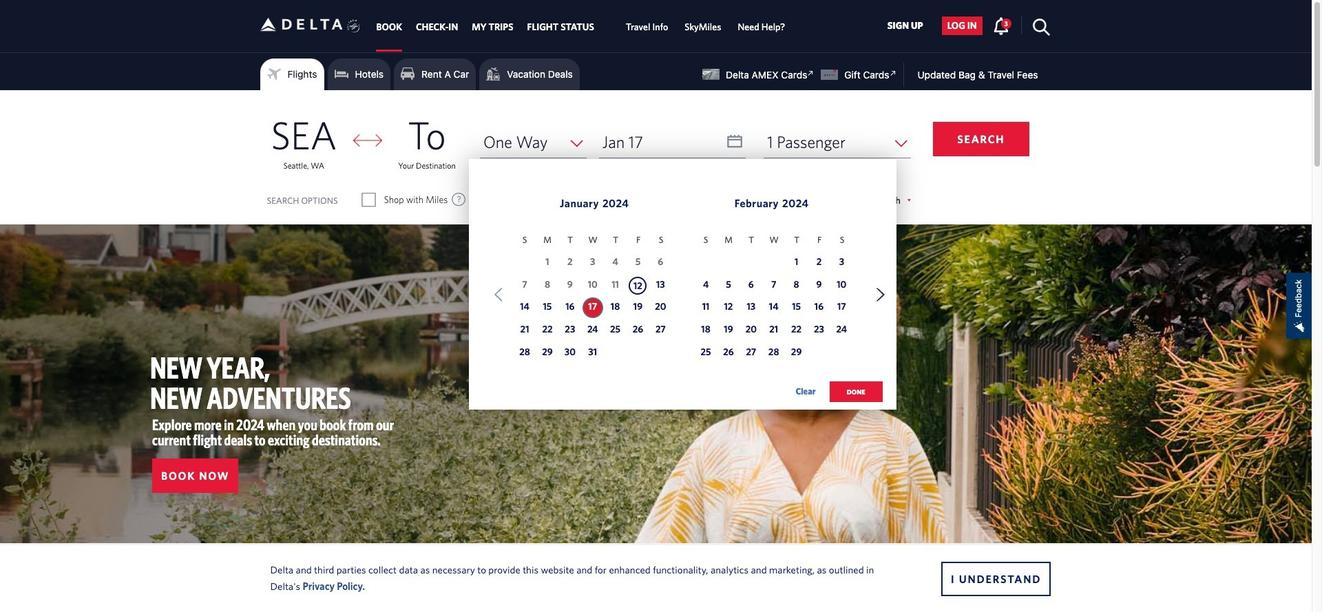 Task type: vqa. For each thing, say whether or not it's contained in the screenshot.
Delta Air Lines image
yes



Task type: locate. For each thing, give the bounding box(es) containing it.
skyteam image
[[347, 5, 360, 48]]

this link opens another site in a new window that may not follow the same accessibility policies as delta air lines. image
[[805, 67, 818, 80]]

delta air lines image
[[260, 3, 343, 46]]

None checkbox
[[363, 193, 375, 207]]

tab panel
[[0, 90, 1312, 417]]

tab list
[[370, 0, 794, 52]]

this link opens another site in a new window that may not follow the same accessibility policies as delta air lines. image
[[887, 67, 900, 80]]

None checkbox
[[609, 193, 621, 207]]

calendar expanded, use arrow keys to select date application
[[469, 159, 897, 417]]

None text field
[[599, 126, 746, 158]]

None field
[[480, 126, 587, 158], [764, 126, 911, 158], [480, 126, 587, 158], [764, 126, 911, 158]]



